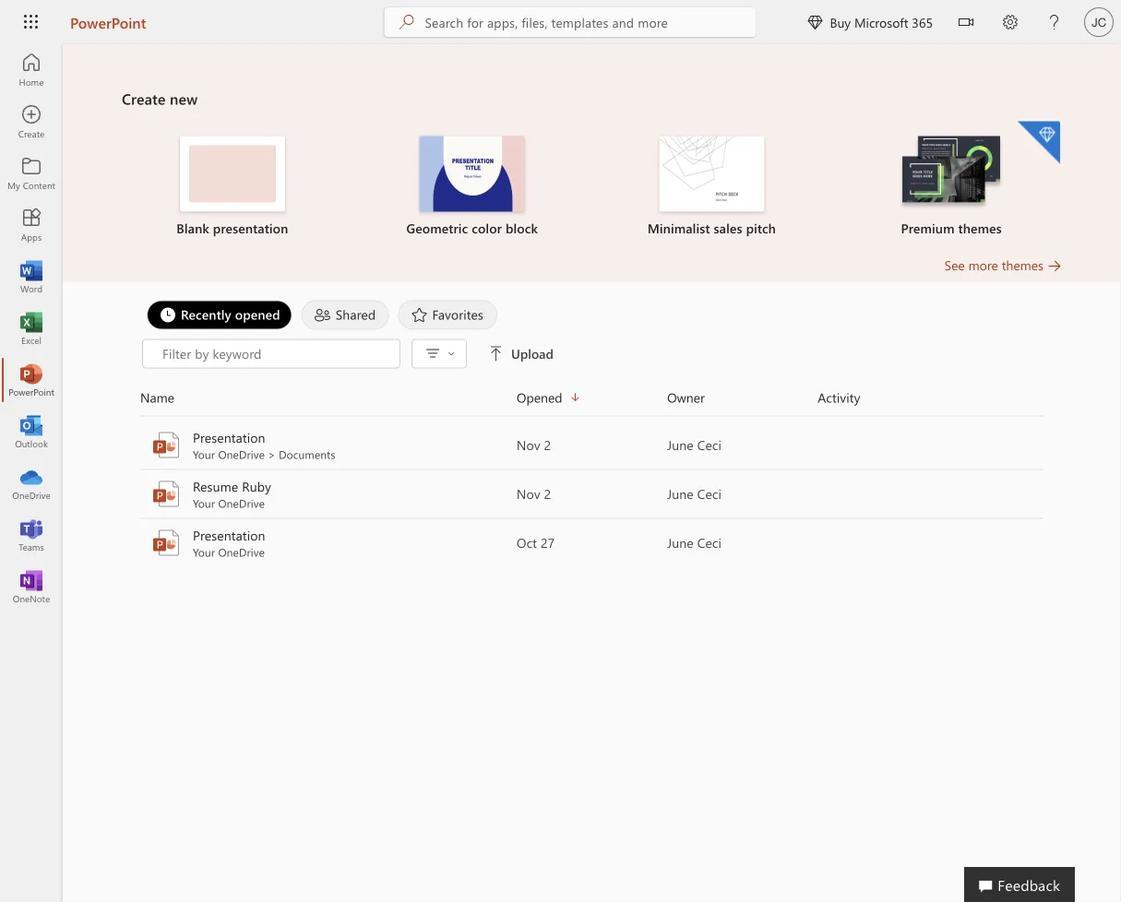 Task type: locate. For each thing, give the bounding box(es) containing it.
3 june from the top
[[668, 535, 694, 552]]

2 nov from the top
[[517, 486, 541, 503]]

Search box. Suggestions appear as you type. search field
[[425, 7, 756, 37]]

see more themes button
[[945, 256, 1063, 275]]

more
[[969, 257, 999, 274]]

june ceci for presentation your onedrive > documents
[[668, 437, 722, 454]]

0 vertical spatial onedrive
[[218, 447, 265, 462]]

activity, column 4 of 4 column header
[[818, 387, 1044, 409]]

premium themes
[[901, 220, 1002, 237]]

onedrive inside presentation your onedrive > documents
[[218, 447, 265, 462]]

tab list
[[142, 301, 1042, 330]]

0 vertical spatial nov
[[517, 437, 541, 454]]

2 2 from the top
[[544, 486, 551, 503]]

themes inside premium themes element
[[959, 220, 1002, 237]]

onedrive left >
[[218, 447, 265, 462]]

presentation inside presentation your onedrive > documents
[[193, 429, 266, 446]]

1 vertical spatial nov
[[517, 486, 541, 503]]

None search field
[[384, 7, 756, 37]]

june
[[668, 437, 694, 454], [668, 486, 694, 503], [668, 535, 694, 552]]

themes
[[959, 220, 1002, 237], [1002, 257, 1044, 274]]

onedrive down 'ruby'
[[218, 496, 265, 511]]

3 june ceci from the top
[[668, 535, 722, 552]]

displaying 3 out of 6 files. status
[[142, 339, 1024, 369]]

1 nov 2 from the top
[[517, 437, 551, 454]]

nov 2 up oct 27
[[517, 486, 551, 503]]

minimalist sales pitch element
[[603, 136, 821, 238]]

minimalist sales pitch
[[648, 220, 776, 237]]

oct
[[517, 535, 537, 552]]

new
[[170, 89, 198, 108]]

themes right "more"
[[1002, 257, 1044, 274]]

2 june ceci from the top
[[668, 486, 722, 503]]

onenote image
[[22, 578, 41, 596]]

row
[[140, 387, 1044, 417]]

1 horizontal spatial powerpoint image
[[151, 480, 181, 509]]

1 vertical spatial powerpoint image
[[151, 480, 181, 509]]


[[808, 15, 823, 30]]

your up resume
[[193, 447, 215, 462]]

2 nov 2 from the top
[[517, 486, 551, 503]]

2 powerpoint image from the top
[[151, 529, 181, 558]]

recently opened tab
[[142, 301, 297, 330]]

june ceci for presentation your onedrive
[[668, 535, 722, 552]]

your down resume ruby your onedrive
[[193, 545, 215, 560]]

nov 2 down opened
[[517, 437, 551, 454]]

your
[[193, 447, 215, 462], [193, 496, 215, 511], [193, 545, 215, 560]]

owner button
[[668, 387, 818, 409]]

minimalist sales pitch image
[[660, 136, 765, 212]]

0 vertical spatial powerpoint image
[[151, 431, 181, 460]]

list
[[122, 120, 1063, 256]]

365
[[912, 13, 933, 30]]

powerpoint image
[[151, 431, 181, 460], [151, 529, 181, 558]]

1 vertical spatial 2
[[544, 486, 551, 503]]

powerpoint banner
[[0, 0, 1122, 48]]

2 june from the top
[[668, 486, 694, 503]]

tab list containing recently opened
[[142, 301, 1042, 330]]

Filter by keyword text field
[[161, 345, 391, 363]]

1 powerpoint image from the top
[[151, 431, 181, 460]]

2 your from the top
[[193, 496, 215, 511]]

june ceci for resume ruby your onedrive
[[668, 486, 722, 503]]

1 onedrive from the top
[[218, 447, 265, 462]]

tab list inside create new main content
[[142, 301, 1042, 330]]

1 june ceci from the top
[[668, 437, 722, 454]]

color
[[472, 220, 502, 237]]

onedrive inside presentation your onedrive
[[218, 545, 265, 560]]

powerpoint image left presentation your onedrive at the left bottom of page
[[151, 529, 181, 558]]

themes up "more"
[[959, 220, 1002, 237]]

 upload
[[489, 345, 554, 362]]

1 nov from the top
[[517, 437, 541, 454]]

2 up 27
[[544, 486, 551, 503]]

2 vertical spatial your
[[193, 545, 215, 560]]

row containing name
[[140, 387, 1044, 417]]

june ceci
[[668, 437, 722, 454], [668, 486, 722, 503], [668, 535, 722, 552]]

powerpoint image up outlook icon
[[22, 371, 41, 390]]

1 vertical spatial nov 2
[[517, 486, 551, 503]]

none search field inside powerpoint banner
[[384, 7, 756, 37]]

0 horizontal spatial powerpoint image
[[22, 371, 41, 390]]

themes inside see more themes button
[[1002, 257, 1044, 274]]

1 presentation from the top
[[193, 429, 266, 446]]

name presentation cell
[[140, 429, 517, 462], [140, 527, 517, 560]]

apps image
[[22, 216, 41, 234]]

1 vertical spatial your
[[193, 496, 215, 511]]

0 vertical spatial nov 2
[[517, 437, 551, 454]]

onedrive down resume ruby your onedrive
[[218, 545, 265, 560]]

nov for presentation
[[517, 437, 541, 454]]

presentation down resume ruby your onedrive
[[193, 527, 266, 544]]

 buy microsoft 365
[[808, 13, 933, 30]]

see more themes
[[945, 257, 1044, 274]]

shared tab
[[297, 301, 394, 330]]

0 vertical spatial 2
[[544, 437, 551, 454]]

1 your from the top
[[193, 447, 215, 462]]

0 vertical spatial your
[[193, 447, 215, 462]]

2 vertical spatial june
[[668, 535, 694, 552]]

nov down opened
[[517, 437, 541, 454]]

name
[[140, 389, 174, 406]]

presentation up resume
[[193, 429, 266, 446]]

2 vertical spatial onedrive
[[218, 545, 265, 560]]

upload
[[511, 345, 554, 362]]

buy
[[830, 13, 851, 30]]

powerpoint image left resume
[[151, 480, 181, 509]]

2 vertical spatial ceci
[[698, 535, 722, 552]]

1 2 from the top
[[544, 437, 551, 454]]

2 onedrive from the top
[[218, 496, 265, 511]]

geometric color block element
[[364, 136, 581, 238]]

navigation
[[0, 44, 63, 613]]

nov
[[517, 437, 541, 454], [517, 486, 541, 503]]

geometric color block
[[406, 220, 538, 237]]

1 june from the top
[[668, 437, 694, 454]]

0 vertical spatial june ceci
[[668, 437, 722, 454]]

2 name presentation cell from the top
[[140, 527, 517, 560]]

list containing blank presentation
[[122, 120, 1063, 256]]

3 onedrive from the top
[[218, 545, 265, 560]]

1 vertical spatial presentation
[[193, 527, 266, 544]]

your down resume
[[193, 496, 215, 511]]

3 your from the top
[[193, 545, 215, 560]]

nov 2 for resume ruby
[[517, 486, 551, 503]]

1 vertical spatial ceci
[[698, 486, 722, 503]]

1 vertical spatial june ceci
[[668, 486, 722, 503]]

1 vertical spatial onedrive
[[218, 496, 265, 511]]

oct 27
[[517, 535, 555, 552]]

onedrive for oct 27
[[218, 545, 265, 560]]

0 vertical spatial presentation
[[193, 429, 266, 446]]

your inside presentation your onedrive > documents
[[193, 447, 215, 462]]

ceci for presentation your onedrive
[[698, 535, 722, 552]]

nov 2
[[517, 437, 551, 454], [517, 486, 551, 503]]

0 vertical spatial powerpoint image
[[22, 371, 41, 390]]

shared element
[[302, 301, 389, 330]]

nov up oct
[[517, 486, 541, 503]]

your inside presentation your onedrive
[[193, 545, 215, 560]]

presentation for oct 27
[[193, 527, 266, 544]]

3 ceci from the top
[[698, 535, 722, 552]]

0 vertical spatial ceci
[[698, 437, 722, 454]]

2 down opened
[[544, 437, 551, 454]]

june for resume ruby your onedrive
[[668, 486, 694, 503]]

2 for presentation
[[544, 437, 551, 454]]

create
[[122, 89, 166, 108]]

2 presentation from the top
[[193, 527, 266, 544]]

2
[[544, 437, 551, 454], [544, 486, 551, 503]]

onedrive inside resume ruby your onedrive
[[218, 496, 265, 511]]

ceci for presentation your onedrive > documents
[[698, 437, 722, 454]]

onedrive
[[218, 447, 265, 462], [218, 496, 265, 511], [218, 545, 265, 560]]

premium
[[901, 220, 955, 237]]

1 vertical spatial june
[[668, 486, 694, 503]]

my content image
[[22, 164, 41, 183]]

1 name presentation cell from the top
[[140, 429, 517, 462]]

june for presentation your onedrive > documents
[[668, 437, 694, 454]]

1 vertical spatial themes
[[1002, 257, 1044, 274]]

outlook image
[[22, 423, 41, 441]]

name button
[[140, 387, 517, 409]]

name presentation cell down name resume ruby cell
[[140, 527, 517, 560]]

name presentation cell down name button
[[140, 429, 517, 462]]

onedrive image
[[22, 475, 41, 493]]

0 vertical spatial themes
[[959, 220, 1002, 237]]

0 vertical spatial name presentation cell
[[140, 429, 517, 462]]

1 ceci from the top
[[698, 437, 722, 454]]

0 vertical spatial june
[[668, 437, 694, 454]]

geometric
[[406, 220, 468, 237]]

resume ruby your onedrive
[[193, 478, 271, 511]]

2 ceci from the top
[[698, 486, 722, 503]]

powerpoint image
[[22, 371, 41, 390], [151, 480, 181, 509]]

home image
[[22, 61, 41, 79]]

name presentation cell for oct 27
[[140, 527, 517, 560]]

>
[[268, 447, 276, 462]]

jc button
[[1077, 0, 1122, 44]]

presentation
[[193, 429, 266, 446], [193, 527, 266, 544]]

1 vertical spatial name presentation cell
[[140, 527, 517, 560]]


[[959, 15, 974, 30]]

create new
[[122, 89, 198, 108]]

1 vertical spatial powerpoint image
[[151, 529, 181, 558]]

powerpoint image down name
[[151, 431, 181, 460]]

recently opened element
[[147, 301, 292, 330]]

2 vertical spatial june ceci
[[668, 535, 722, 552]]

owner
[[668, 389, 705, 406]]

documents
[[279, 447, 336, 462]]

ceci
[[698, 437, 722, 454], [698, 486, 722, 503], [698, 535, 722, 552]]



Task type: vqa. For each thing, say whether or not it's contained in the screenshot.


Task type: describe. For each thing, give the bounding box(es) containing it.

[[448, 350, 455, 358]]

powerpoint image for nov 2
[[151, 431, 181, 460]]

teams image
[[22, 526, 41, 545]]

presentation
[[213, 220, 288, 237]]

ceci for resume ruby your onedrive
[[698, 486, 722, 503]]

see
[[945, 257, 965, 274]]

your inside resume ruby your onedrive
[[193, 496, 215, 511]]

 button
[[944, 0, 989, 48]]

opened button
[[517, 387, 668, 409]]

recently
[[181, 306, 232, 323]]

blank presentation element
[[124, 136, 341, 238]]

feedback button
[[965, 868, 1076, 903]]

microsoft
[[855, 13, 909, 30]]

create new main content
[[63, 44, 1122, 568]]

presentation your onedrive > documents
[[193, 429, 336, 462]]

favorites element
[[398, 301, 498, 330]]

name presentation cell for nov 2
[[140, 429, 517, 462]]

presentation for nov 2
[[193, 429, 266, 446]]

opened
[[235, 306, 280, 323]]

excel image
[[22, 319, 41, 338]]

powerpoint
[[70, 12, 146, 32]]

name resume ruby cell
[[140, 478, 517, 511]]

sales
[[714, 220, 743, 237]]

premium themes image
[[899, 136, 1005, 210]]

blank
[[177, 220, 209, 237]]

create image
[[22, 113, 41, 131]]

premium templates diamond image
[[1018, 121, 1061, 164]]

premium themes element
[[843, 121, 1061, 238]]

resume
[[193, 478, 238, 495]]

powerpoint image inside name resume ruby cell
[[151, 480, 181, 509]]

blank presentation
[[177, 220, 288, 237]]

feedback
[[998, 875, 1061, 895]]

row inside create new main content
[[140, 387, 1044, 417]]

opened
[[517, 389, 563, 406]]

recently opened
[[181, 306, 280, 323]]

june for presentation your onedrive
[[668, 535, 694, 552]]

geometric color block image
[[420, 136, 525, 212]]

 button
[[418, 341, 461, 367]]

list inside create new main content
[[122, 120, 1063, 256]]

27
[[541, 535, 555, 552]]

shared
[[336, 306, 376, 323]]

onedrive for nov 2
[[218, 447, 265, 462]]

powerpoint image for oct 27
[[151, 529, 181, 558]]

presentation your onedrive
[[193, 527, 266, 560]]

your for oct 27
[[193, 545, 215, 560]]


[[489, 347, 504, 361]]

nov for resume ruby
[[517, 486, 541, 503]]

favorites tab
[[394, 301, 502, 330]]

ruby
[[242, 478, 271, 495]]

nov 2 for presentation
[[517, 437, 551, 454]]

pitch
[[746, 220, 776, 237]]

minimalist
[[648, 220, 710, 237]]

jc
[[1092, 15, 1107, 29]]

favorites
[[432, 306, 484, 323]]

2 for resume ruby
[[544, 486, 551, 503]]

activity
[[818, 389, 861, 406]]

your for nov 2
[[193, 447, 215, 462]]

block
[[506, 220, 538, 237]]

word image
[[22, 268, 41, 286]]



